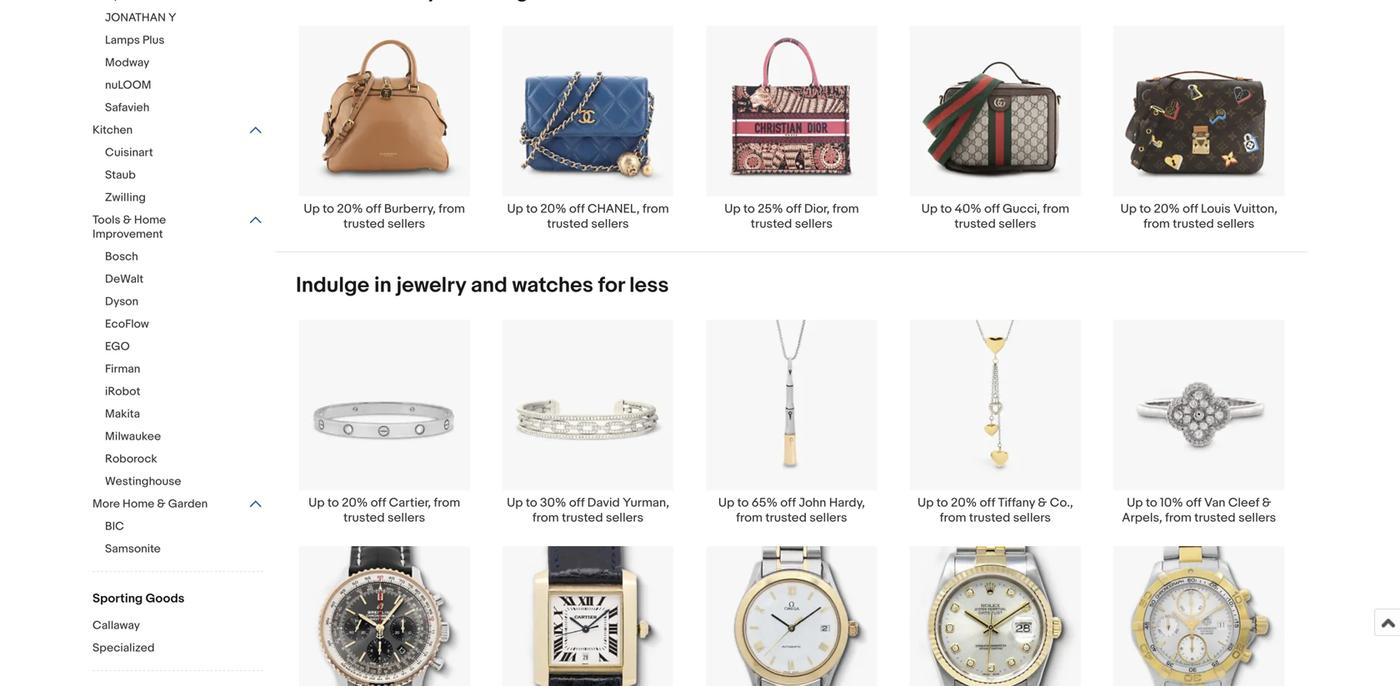Task type: vqa. For each thing, say whether or not it's contained in the screenshot.
FROM inside Up to 20% off Cartier, from trusted sellers
yes



Task type: describe. For each thing, give the bounding box(es) containing it.
cuisinart link
[[105, 146, 276, 162]]

off for louis
[[1183, 202, 1198, 217]]

dyson link
[[105, 295, 276, 311]]

off for gucci,
[[984, 202, 1000, 217]]

gucci,
[[1003, 202, 1040, 217]]

10%
[[1160, 496, 1183, 511]]

callaway specialized
[[93, 619, 155, 656]]

sellers inside up to 20% off louis vuitton, from trusted sellers
[[1217, 217, 1255, 232]]

ecoflow link
[[105, 318, 276, 333]]

up to 20% off louis vuitton, from trusted sellers
[[1121, 202, 1278, 232]]

roborock link
[[105, 453, 276, 468]]

watches
[[512, 273, 593, 299]]

jonathan y link
[[105, 11, 276, 27]]

off for john
[[780, 496, 796, 511]]

dewalt link
[[105, 273, 276, 288]]

up to 25% off dior, from trusted sellers link
[[690, 25, 894, 232]]

up to 20% off burberry, from trusted sellers
[[304, 202, 465, 232]]

1 vertical spatial home
[[123, 498, 154, 512]]

jonathan
[[105, 11, 166, 25]]

staub link
[[105, 168, 276, 184]]

jonathan y lamps plus modway nuloom safavieh
[[105, 11, 176, 115]]

up to 20% off tiffany & co., from trusted sellers link
[[894, 319, 1097, 526]]

up to 20% off chanel, from trusted sellers
[[507, 202, 669, 232]]

to for up to 65% off john hardy, from trusted sellers
[[737, 496, 749, 511]]

kitchen cuisinart staub zwilling tools & home improvement bosch dewalt dyson ecoflow ego firman irobot makita milwaukee roborock westinghouse more home & garden bic samsonite
[[93, 123, 208, 557]]

trusted inside up to 20% off tiffany & co., from trusted sellers
[[969, 511, 1011, 526]]

up for up to 65% off john hardy, from trusted sellers
[[718, 496, 735, 511]]

modway link
[[105, 56, 276, 72]]

up for up to 20% off burberry, from trusted sellers
[[304, 202, 320, 217]]

plus
[[143, 33, 165, 48]]

dewalt
[[105, 273, 144, 287]]

up to 20% off chanel, from trusted sellers link
[[486, 25, 690, 232]]

0 vertical spatial home
[[134, 213, 166, 228]]

sellers inside "up to 40% off gucci, from trusted sellers"
[[999, 217, 1036, 232]]

ego link
[[105, 340, 276, 356]]

dior,
[[804, 202, 830, 217]]

to for up to 40% off gucci, from trusted sellers
[[941, 202, 952, 217]]

up to 40% off gucci, from trusted sellers
[[922, 202, 1069, 232]]

garden
[[168, 498, 208, 512]]

20% for louis
[[1154, 202, 1180, 217]]

callaway
[[93, 619, 140, 633]]

65%
[[752, 496, 778, 511]]

goods
[[146, 592, 185, 607]]

to for up to 20% off chanel, from trusted sellers
[[526, 202, 538, 217]]

20% for chanel,
[[540, 202, 567, 217]]

bosch link
[[105, 250, 276, 266]]

sellers inside up to 10% off van cleef & arpels, from trusted sellers
[[1239, 511, 1276, 526]]

bic
[[105, 520, 124, 534]]

sellers inside "up to 20% off cartier, from trusted sellers"
[[388, 511, 425, 526]]

to for up to 20% off louis vuitton, from trusted sellers
[[1140, 202, 1151, 217]]

sellers inside up to 20% off chanel, from trusted sellers
[[591, 217, 629, 232]]

list containing up to 20% off burberry, from trusted sellers
[[276, 25, 1308, 252]]

sellers inside up to 25% off dior, from trusted sellers
[[795, 217, 833, 232]]

up to 20% off louis vuitton, from trusted sellers link
[[1097, 25, 1301, 232]]

milwaukee link
[[105, 430, 276, 446]]

up for up to 20% off tiffany & co., from trusted sellers
[[918, 496, 934, 511]]

and
[[471, 273, 507, 299]]

more home & garden button
[[93, 498, 263, 513]]

trusted inside "up to 40% off gucci, from trusted sellers"
[[955, 217, 996, 232]]

up to 20% off cartier, from trusted sellers
[[309, 496, 460, 526]]

to for up to 10% off van cleef & arpels, from trusted sellers
[[1146, 496, 1157, 511]]

from inside up to 65% off john hardy, from trusted sellers
[[736, 511, 763, 526]]

sporting
[[93, 592, 143, 607]]

y
[[168, 11, 176, 25]]

off for burberry,
[[366, 202, 381, 217]]

co.,
[[1050, 496, 1073, 511]]

less
[[629, 273, 669, 299]]

specialized link
[[93, 642, 263, 658]]

from inside up to 20% off chanel, from trusted sellers
[[643, 202, 669, 217]]

off for van
[[1186, 496, 1202, 511]]

ecoflow
[[105, 318, 149, 332]]

from inside up to 25% off dior, from trusted sellers
[[833, 202, 859, 217]]

safavieh
[[105, 101, 149, 115]]

improvement
[[93, 228, 163, 242]]

david
[[587, 496, 620, 511]]

from inside up to 20% off burberry, from trusted sellers
[[439, 202, 465, 217]]

from inside "up to 40% off gucci, from trusted sellers"
[[1043, 202, 1069, 217]]

burberry,
[[384, 202, 436, 217]]

up to 30% off david yurman, from trusted sellers
[[507, 496, 669, 526]]

kitchen button
[[93, 123, 263, 139]]

sellers inside up to 30% off david yurman, from trusted sellers
[[606, 511, 644, 526]]

up to 30% off david yurman, from trusted sellers link
[[486, 319, 690, 526]]

john
[[799, 496, 826, 511]]

up for up to 20% off louis vuitton, from trusted sellers
[[1121, 202, 1137, 217]]

in
[[374, 273, 392, 299]]

20% for burberry,
[[337, 202, 363, 217]]

nuloom link
[[105, 78, 276, 94]]

bosch
[[105, 250, 138, 264]]

firman
[[105, 363, 140, 377]]

westinghouse
[[105, 475, 181, 489]]

modway
[[105, 56, 149, 70]]

sellers inside up to 65% off john hardy, from trusted sellers
[[810, 511, 847, 526]]

up to 20% off tiffany & co., from trusted sellers
[[918, 496, 1073, 526]]

makita
[[105, 408, 140, 422]]

trusted inside "up to 20% off cartier, from trusted sellers"
[[344, 511, 385, 526]]



Task type: locate. For each thing, give the bounding box(es) containing it.
1 list from the top
[[276, 25, 1308, 252]]

off left chanel,
[[569, 202, 585, 217]]

chanel,
[[588, 202, 640, 217]]

up for up to 20% off chanel, from trusted sellers
[[507, 202, 523, 217]]

off inside "up to 20% off cartier, from trusted sellers"
[[371, 496, 386, 511]]

from left tiffany
[[940, 511, 966, 526]]

from right chanel,
[[643, 202, 669, 217]]

20% inside up to 20% off tiffany & co., from trusted sellers
[[951, 496, 977, 511]]

to for up to 20% off cartier, from trusted sellers
[[327, 496, 339, 511]]

off inside up to 20% off louis vuitton, from trusted sellers
[[1183, 202, 1198, 217]]

to
[[323, 202, 334, 217], [526, 202, 538, 217], [744, 202, 755, 217], [941, 202, 952, 217], [1140, 202, 1151, 217], [327, 496, 339, 511], [526, 496, 537, 511], [737, 496, 749, 511], [937, 496, 948, 511], [1146, 496, 1157, 511]]

up to 40% off gucci, from trusted sellers link
[[894, 25, 1097, 232]]

off inside up to 20% off burberry, from trusted sellers
[[366, 202, 381, 217]]

louis
[[1201, 202, 1231, 217]]

up to 25% off dior, from trusted sellers
[[725, 202, 859, 232]]

to inside up to 20% off chanel, from trusted sellers
[[526, 202, 538, 217]]

off for cartier,
[[371, 496, 386, 511]]

bic link
[[105, 520, 276, 536]]

jewelry
[[396, 273, 466, 299]]

off inside up to 20% off tiffany & co., from trusted sellers
[[980, 496, 995, 511]]

up for up to 20% off cartier, from trusted sellers
[[309, 496, 325, 511]]

to for up to 20% off burberry, from trusted sellers
[[323, 202, 334, 217]]

20% left cartier,
[[342, 496, 368, 511]]

& inside up to 10% off van cleef & arpels, from trusted sellers
[[1262, 496, 1271, 511]]

to inside "up to 20% off cartier, from trusted sellers"
[[327, 496, 339, 511]]

20% left tiffany
[[951, 496, 977, 511]]

20% left burberry,
[[337, 202, 363, 217]]

up to 10% off van cleef & arpels, from trusted sellers
[[1122, 496, 1276, 526]]

lamps plus link
[[105, 33, 276, 49]]

from left the john
[[736, 511, 763, 526]]

from inside up to 10% off van cleef & arpels, from trusted sellers
[[1165, 511, 1192, 526]]

to up watches on the left top of page
[[526, 202, 538, 217]]

trusted inside up to 20% off chanel, from trusted sellers
[[547, 217, 589, 232]]

& right cleef
[[1262, 496, 1271, 511]]

sellers
[[388, 217, 425, 232], [591, 217, 629, 232], [795, 217, 833, 232], [999, 217, 1036, 232], [1217, 217, 1255, 232], [388, 511, 425, 526], [606, 511, 644, 526], [810, 511, 847, 526], [1013, 511, 1051, 526], [1239, 511, 1276, 526]]

zwilling
[[105, 191, 146, 205]]

off left louis
[[1183, 202, 1198, 217]]

irobot
[[105, 385, 140, 399]]

yurman,
[[623, 496, 669, 511]]

indulge
[[296, 273, 369, 299]]

up inside "up to 40% off gucci, from trusted sellers"
[[922, 202, 938, 217]]

off right 30%
[[569, 496, 585, 511]]

callaway link
[[93, 619, 263, 635]]

from right arpels,
[[1165, 511, 1192, 526]]

20% inside "up to 20% off cartier, from trusted sellers"
[[342, 496, 368, 511]]

& right tools
[[123, 213, 132, 228]]

tools & home improvement button
[[93, 213, 263, 243]]

westinghouse link
[[105, 475, 276, 491]]

lamps
[[105, 33, 140, 48]]

& inside up to 20% off tiffany & co., from trusted sellers
[[1038, 496, 1047, 511]]

to inside up to 20% off tiffany & co., from trusted sellers
[[937, 496, 948, 511]]

van
[[1204, 496, 1226, 511]]

home down zwilling at left top
[[134, 213, 166, 228]]

off left the van
[[1186, 496, 1202, 511]]

trusted
[[344, 217, 385, 232], [547, 217, 589, 232], [751, 217, 792, 232], [955, 217, 996, 232], [1173, 217, 1214, 232], [344, 511, 385, 526], [562, 511, 603, 526], [766, 511, 807, 526], [969, 511, 1011, 526], [1195, 511, 1236, 526]]

cleef
[[1228, 496, 1260, 511]]

to inside up to 25% off dior, from trusted sellers
[[744, 202, 755, 217]]

20% left louis
[[1154, 202, 1180, 217]]

from inside up to 30% off david yurman, from trusted sellers
[[533, 511, 559, 526]]

off for tiffany
[[980, 496, 995, 511]]

to up indulge
[[323, 202, 334, 217]]

kitchen
[[93, 123, 133, 138]]

up inside up to 25% off dior, from trusted sellers
[[725, 202, 741, 217]]

up for up to 40% off gucci, from trusted sellers
[[922, 202, 938, 217]]

trusted left cartier,
[[344, 511, 385, 526]]

& left co.,
[[1038, 496, 1047, 511]]

up inside up to 20% off tiffany & co., from trusted sellers
[[918, 496, 934, 511]]

trusted left hardy,
[[766, 511, 807, 526]]

tiffany
[[998, 496, 1035, 511]]

cuisinart
[[105, 146, 153, 160]]

trusted inside up to 65% off john hardy, from trusted sellers
[[766, 511, 807, 526]]

roborock
[[105, 453, 157, 467]]

safavieh link
[[105, 101, 276, 117]]

to for up to 25% off dior, from trusted sellers
[[744, 202, 755, 217]]

1 vertical spatial list
[[276, 319, 1308, 687]]

staub
[[105, 168, 136, 183]]

up inside up to 20% off louis vuitton, from trusted sellers
[[1121, 202, 1137, 217]]

to left 65%
[[737, 496, 749, 511]]

from right cartier,
[[434, 496, 460, 511]]

trusted up in
[[344, 217, 385, 232]]

off inside up to 30% off david yurman, from trusted sellers
[[569, 496, 585, 511]]

off inside "up to 40% off gucci, from trusted sellers"
[[984, 202, 1000, 217]]

off left burberry,
[[366, 202, 381, 217]]

sporting goods
[[93, 592, 185, 607]]

up for up to 30% off david yurman, from trusted sellers
[[507, 496, 523, 511]]

to inside "up to 40% off gucci, from trusted sellers"
[[941, 202, 952, 217]]

off left tiffany
[[980, 496, 995, 511]]

trusted left yurman,
[[562, 511, 603, 526]]

ego
[[105, 340, 130, 354]]

from right the gucci,
[[1043, 202, 1069, 217]]

up for up to 10% off van cleef & arpels, from trusted sellers
[[1127, 496, 1143, 511]]

trusted inside up to 20% off burberry, from trusted sellers
[[344, 217, 385, 232]]

20% for tiffany
[[951, 496, 977, 511]]

off inside up to 65% off john hardy, from trusted sellers
[[780, 496, 796, 511]]

to left tiffany
[[937, 496, 948, 511]]

up to 10% off van cleef & arpels, from trusted sellers link
[[1097, 319, 1301, 526]]

20% inside up to 20% off louis vuitton, from trusted sellers
[[1154, 202, 1180, 217]]

dyson
[[105, 295, 138, 309]]

up inside up to 10% off van cleef & arpels, from trusted sellers
[[1127, 496, 1143, 511]]

zwilling link
[[105, 191, 276, 207]]

trusted left the dior, at the right top
[[751, 217, 792, 232]]

to for up to 30% off david yurman, from trusted sellers
[[526, 496, 537, 511]]

from inside up to 20% off tiffany & co., from trusted sellers
[[940, 511, 966, 526]]

specialized
[[93, 642, 155, 656]]

trusted inside up to 20% off louis vuitton, from trusted sellers
[[1173, 217, 1214, 232]]

home
[[134, 213, 166, 228], [123, 498, 154, 512]]

tools
[[93, 213, 120, 228]]

nuloom
[[105, 78, 151, 93]]

off inside up to 20% off chanel, from trusted sellers
[[569, 202, 585, 217]]

to left louis
[[1140, 202, 1151, 217]]

up inside "up to 20% off cartier, from trusted sellers"
[[309, 496, 325, 511]]

to left 40%
[[941, 202, 952, 217]]

sellers inside up to 20% off burberry, from trusted sellers
[[388, 217, 425, 232]]

up to 20% off cartier, from trusted sellers link
[[283, 319, 486, 526]]

samsonite link
[[105, 543, 276, 558]]

20% left chanel,
[[540, 202, 567, 217]]

off for chanel,
[[569, 202, 585, 217]]

off inside up to 25% off dior, from trusted sellers
[[786, 202, 802, 217]]

up inside up to 20% off burberry, from trusted sellers
[[304, 202, 320, 217]]

trusted left the vuitton,
[[1173, 217, 1214, 232]]

up to 20% off burberry, from trusted sellers link
[[283, 25, 486, 232]]

off right the 25%
[[786, 202, 802, 217]]

more
[[93, 498, 120, 512]]

to inside up to 30% off david yurman, from trusted sellers
[[526, 496, 537, 511]]

from right the dior, at the right top
[[833, 202, 859, 217]]

off right 65%
[[780, 496, 796, 511]]

40%
[[955, 202, 982, 217]]

up inside up to 30% off david yurman, from trusted sellers
[[507, 496, 523, 511]]

to inside up to 20% off louis vuitton, from trusted sellers
[[1140, 202, 1151, 217]]

off left cartier,
[[371, 496, 386, 511]]

0 vertical spatial list
[[276, 25, 1308, 252]]

list
[[276, 25, 1308, 252], [276, 319, 1308, 687]]

to for up to 20% off tiffany & co., from trusted sellers
[[937, 496, 948, 511]]

off for david
[[569, 496, 585, 511]]

to inside up to 10% off van cleef & arpels, from trusted sellers
[[1146, 496, 1157, 511]]

up inside up to 20% off chanel, from trusted sellers
[[507, 202, 523, 217]]

trusted inside up to 30% off david yurman, from trusted sellers
[[562, 511, 603, 526]]

from inside up to 20% off louis vuitton, from trusted sellers
[[1144, 217, 1170, 232]]

up
[[304, 202, 320, 217], [507, 202, 523, 217], [725, 202, 741, 217], [922, 202, 938, 217], [1121, 202, 1137, 217], [309, 496, 325, 511], [507, 496, 523, 511], [718, 496, 735, 511], [918, 496, 934, 511], [1127, 496, 1143, 511]]

off
[[366, 202, 381, 217], [569, 202, 585, 217], [786, 202, 802, 217], [984, 202, 1000, 217], [1183, 202, 1198, 217], [371, 496, 386, 511], [569, 496, 585, 511], [780, 496, 796, 511], [980, 496, 995, 511], [1186, 496, 1202, 511]]

up to 65% off john hardy, from trusted sellers
[[718, 496, 865, 526]]

makita link
[[105, 408, 276, 423]]

arpels,
[[1122, 511, 1162, 526]]

from right burberry,
[[439, 202, 465, 217]]

to left the 25%
[[744, 202, 755, 217]]

off for dior,
[[786, 202, 802, 217]]

to left 10%
[[1146, 496, 1157, 511]]

trusted up watches on the left top of page
[[547, 217, 589, 232]]

up inside up to 65% off john hardy, from trusted sellers
[[718, 496, 735, 511]]

20% for cartier,
[[342, 496, 368, 511]]

to inside up to 65% off john hardy, from trusted sellers
[[737, 496, 749, 511]]

firman link
[[105, 363, 276, 378]]

trusted inside up to 10% off van cleef & arpels, from trusted sellers
[[1195, 511, 1236, 526]]

indulge in jewelry and watches for less
[[296, 273, 669, 299]]

20%
[[337, 202, 363, 217], [540, 202, 567, 217], [1154, 202, 1180, 217], [342, 496, 368, 511], [951, 496, 977, 511]]

cartier,
[[389, 496, 431, 511]]

off inside up to 10% off van cleef & arpels, from trusted sellers
[[1186, 496, 1202, 511]]

&
[[123, 213, 132, 228], [1038, 496, 1047, 511], [1262, 496, 1271, 511], [157, 498, 166, 512]]

20% inside up to 20% off burberry, from trusted sellers
[[337, 202, 363, 217]]

25%
[[758, 202, 783, 217]]

to left cartier,
[[327, 496, 339, 511]]

from left david
[[533, 511, 559, 526]]

trusted left co.,
[[969, 511, 1011, 526]]

20% inside up to 20% off chanel, from trusted sellers
[[540, 202, 567, 217]]

up for up to 25% off dior, from trusted sellers
[[725, 202, 741, 217]]

from inside "up to 20% off cartier, from trusted sellers"
[[434, 496, 460, 511]]

2 list from the top
[[276, 319, 1308, 687]]

home down westinghouse
[[123, 498, 154, 512]]

from left louis
[[1144, 217, 1170, 232]]

& left garden
[[157, 498, 166, 512]]

trusted right 10%
[[1195, 511, 1236, 526]]

to inside up to 20% off burberry, from trusted sellers
[[323, 202, 334, 217]]

hardy,
[[829, 496, 865, 511]]

up to 65% off john hardy, from trusted sellers link
[[690, 319, 894, 526]]

to left 30%
[[526, 496, 537, 511]]

vuitton,
[[1234, 202, 1278, 217]]

for
[[598, 273, 625, 299]]

sellers inside up to 20% off tiffany & co., from trusted sellers
[[1013, 511, 1051, 526]]

irobot link
[[105, 385, 276, 401]]

trusted left the gucci,
[[955, 217, 996, 232]]

list containing up to 20% off cartier, from trusted sellers
[[276, 319, 1308, 687]]

from
[[439, 202, 465, 217], [643, 202, 669, 217], [833, 202, 859, 217], [1043, 202, 1069, 217], [1144, 217, 1170, 232], [434, 496, 460, 511], [533, 511, 559, 526], [736, 511, 763, 526], [940, 511, 966, 526], [1165, 511, 1192, 526]]

off right 40%
[[984, 202, 1000, 217]]

trusted inside up to 25% off dior, from trusted sellers
[[751, 217, 792, 232]]



